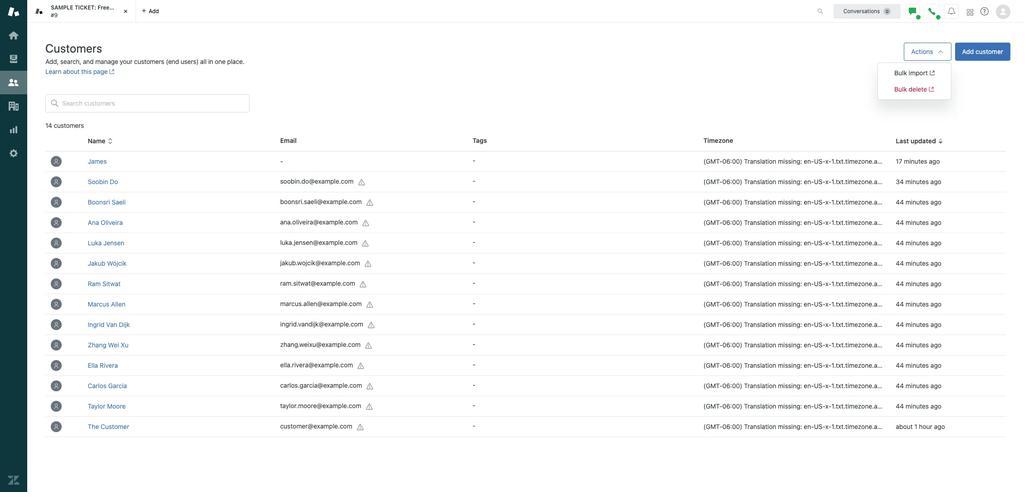 Task type: vqa. For each thing, say whether or not it's contained in the screenshot.


Task type: describe. For each thing, give the bounding box(es) containing it.
james link
[[88, 157, 107, 165]]

44 for luka.jensen@example.com
[[896, 239, 904, 247]]

taylor
[[88, 402, 105, 410]]

boonsri
[[88, 198, 110, 206]]

james
[[88, 157, 107, 165]]

zendesk support image
[[8, 6, 20, 18]]

translation for zhang.weixu@example.com
[[744, 341, 776, 349]]

us- for marcus.allen@example.com
[[814, 300, 826, 308]]

x- for boonsri.saeli@example.com
[[826, 198, 832, 206]]

minutes for ram.sitwat@example.com
[[906, 280, 929, 288]]

en- for jakub.wojcik@example.com
[[804, 259, 814, 267]]

0 vertical spatial about
[[63, 68, 80, 75]]

06:00) for ana.oliveira@example.com
[[723, 219, 743, 226]]

button displays agent's chat status as online. image
[[909, 7, 916, 15]]

unverified email image for luka.jensen@example.com
[[362, 240, 369, 247]]

luka
[[88, 239, 102, 247]]

1 horizontal spatial about
[[896, 423, 913, 431]]

translation for customer@example.com
[[744, 423, 776, 431]]

us- for boonsri.saeli@example.com
[[814, 198, 826, 206]]

minutes for ella.rivera@example.com
[[906, 362, 929, 369]]

unverified email image for ingrid.vandijk@example.com
[[368, 321, 375, 329]]

(gmt- for luka.jensen@example.com
[[704, 239, 723, 247]]

1 us- from the top
[[814, 157, 826, 165]]

44 minutes ago for taylor.moore@example.com
[[896, 402, 942, 410]]

1 06:00) from the top
[[723, 157, 743, 165]]

users)
[[181, 58, 199, 65]]

repair
[[111, 4, 127, 11]]

get help image
[[981, 7, 989, 15]]

(gmt- for boonsri.saeli@example.com
[[704, 198, 723, 206]]

(gmt- for jakub.wojcik@example.com
[[704, 259, 723, 267]]

44 minutes ago for ana.oliveira@example.com
[[896, 219, 942, 226]]

translation for carlos.garcia@example.com
[[744, 382, 776, 390]]

44 minutes ago for jakub.wojcik@example.com
[[896, 259, 942, 267]]

this
[[81, 68, 92, 75]]

1.txt.timezone.america_chicago for ella.rivera@example.com
[[832, 362, 924, 369]]

add customer
[[962, 48, 1003, 55]]

and
[[83, 58, 94, 65]]

menu containing bulk import
[[878, 63, 952, 100]]

taylor moore link
[[88, 402, 126, 410]]

1 (gmt-06:00) translation missing: en-us-x-1.txt.timezone.america_chicago from the top
[[704, 157, 924, 165]]

views image
[[8, 53, 20, 65]]

(gmt- for ingrid.vandijk@example.com
[[704, 321, 723, 328]]

bulk delete
[[895, 85, 927, 93]]

1 missing: from the top
[[778, 157, 802, 165]]

tags
[[473, 137, 487, 144]]

unverified email image for zhang.weixu@example.com
[[365, 342, 373, 349]]

updated
[[911, 137, 936, 145]]

44 minutes ago for ram.sitwat@example.com
[[896, 280, 942, 288]]

x- for marcus.allen@example.com
[[826, 300, 832, 308]]

06:00) for luka.jensen@example.com
[[723, 239, 743, 247]]

jakub
[[88, 259, 105, 267]]

- for marcus.allen@example.com
[[473, 299, 476, 307]]

boonsri saeli
[[88, 198, 126, 206]]

(opens in a new tab) image for bulk import
[[928, 70, 935, 76]]

unverified email image for ana.oliveira@example.com
[[362, 219, 370, 227]]

missing: for taylor.moore@example.com
[[778, 402, 802, 410]]

translation for ingrid.vandijk@example.com
[[744, 321, 776, 328]]

missing: for boonsri.saeli@example.com
[[778, 198, 802, 206]]

translation for marcus.allen@example.com
[[744, 300, 776, 308]]

tab containing sample ticket: free repair
[[27, 0, 136, 23]]

- for jakub.wojcik@example.com
[[473, 259, 476, 266]]

(gmt-06:00) translation missing: en-us-x-1.txt.timezone.america_chicago for zhang.weixu@example.com
[[704, 341, 924, 349]]

customers inside customers add, search, and manage your customers (end users) all in one place.
[[134, 58, 164, 65]]

x- for ram.sitwat@example.com
[[826, 280, 832, 288]]

1.txt.timezone.america_chicago for customer@example.com
[[832, 423, 924, 431]]

timezone
[[704, 137, 733, 144]]

organizations image
[[8, 100, 20, 112]]

unverified email image for carlos.garcia@example.com
[[367, 383, 374, 390]]

ram sitwat
[[88, 280, 121, 288]]

us- for ella.rivera@example.com
[[814, 362, 826, 369]]

ana
[[88, 219, 99, 226]]

x- for customer@example.com
[[826, 423, 832, 431]]

place.
[[227, 58, 244, 65]]

(gmt- for ella.rivera@example.com
[[704, 362, 723, 369]]

luka jensen link
[[88, 239, 124, 247]]

1 translation from the top
[[744, 157, 776, 165]]

your
[[120, 58, 132, 65]]

jensen
[[103, 239, 124, 247]]

1.txt.timezone.america_chicago for taylor.moore@example.com
[[832, 402, 924, 410]]

name button
[[88, 137, 113, 145]]

1.txt.timezone.america_chicago for marcus.allen@example.com
[[832, 300, 924, 308]]

(gmt-06:00) translation missing: en-us-x-1.txt.timezone.america_chicago for carlos.garcia@example.com
[[704, 382, 924, 390]]

en- for carlos.garcia@example.com
[[804, 382, 814, 390]]

zendesk products image
[[967, 9, 974, 15]]

(gmt-06:00) translation missing: en-us-x-1.txt.timezone.america_chicago for soobin.do@example.com
[[704, 178, 924, 186]]

ana oliveira link
[[88, 219, 123, 226]]

06:00) for carlos.garcia@example.com
[[723, 382, 743, 390]]

marcus allen
[[88, 300, 126, 308]]

34 minutes ago
[[896, 178, 942, 186]]

tabs tab list
[[27, 0, 808, 23]]

en- for customer@example.com
[[804, 423, 814, 431]]

(gmt-06:00) translation missing: en-us-x-1.txt.timezone.america_chicago for ella.rivera@example.com
[[704, 362, 924, 369]]

(gmt- for taylor.moore@example.com
[[704, 402, 723, 410]]

carlos garcia
[[88, 382, 127, 390]]

us- for taylor.moore@example.com
[[814, 402, 826, 410]]

(end
[[166, 58, 179, 65]]

(gmt- for zhang.weixu@example.com
[[704, 341, 723, 349]]

ago for soobin.do@example.com
[[931, 178, 942, 186]]

us- for ram.sitwat@example.com
[[814, 280, 826, 288]]

1 (gmt- from the top
[[704, 157, 723, 165]]

06:00) for ella.rivera@example.com
[[723, 362, 743, 369]]

allen
[[111, 300, 126, 308]]

xu
[[121, 341, 128, 349]]

one
[[215, 58, 226, 65]]

(gmt-06:00) translation missing: en-us-x-1.txt.timezone.america_chicago for marcus.allen@example.com
[[704, 300, 924, 308]]

learn about this page
[[45, 68, 108, 75]]

1.txt.timezone.america_chicago for ingrid.vandijk@example.com
[[832, 321, 924, 328]]

x- for ana.oliveira@example.com
[[826, 219, 832, 226]]

missing: for zhang.weixu@example.com
[[778, 341, 802, 349]]

44 minutes ago for ella.rivera@example.com
[[896, 362, 942, 369]]

jakub wójcik
[[88, 259, 126, 267]]

x- for soobin.do@example.com
[[826, 178, 832, 186]]

luka jensen
[[88, 239, 124, 247]]

ella.rivera@example.com
[[280, 361, 353, 369]]

all
[[200, 58, 207, 65]]

name
[[88, 137, 105, 145]]

boonsri saeli link
[[88, 198, 126, 206]]

us- for carlos.garcia@example.com
[[814, 382, 826, 390]]

customers add, search, and manage your customers (end users) all in one place.
[[45, 41, 244, 65]]

learn about this page link
[[45, 68, 115, 75]]

taylor.moore@example.com
[[280, 402, 361, 410]]

the customer link
[[88, 423, 129, 431]]

van
[[106, 321, 117, 328]]

1 en- from the top
[[804, 157, 814, 165]]

luka.jensen@example.com
[[280, 239, 358, 246]]

unverified email image for boonsri.saeli@example.com
[[366, 199, 374, 206]]

- for customer@example.com
[[473, 422, 476, 430]]

customer
[[976, 48, 1003, 55]]

zendesk image
[[8, 475, 20, 486]]

(gmt- for customer@example.com
[[704, 423, 723, 431]]

taylor moore
[[88, 402, 126, 410]]

customers image
[[8, 77, 20, 88]]

en- for zhang.weixu@example.com
[[804, 341, 814, 349]]

jakub wójcik link
[[88, 259, 126, 267]]

missing: for marcus.allen@example.com
[[778, 300, 802, 308]]

wójcik
[[107, 259, 126, 267]]

unverified email image for jakub.wojcik@example.com
[[365, 260, 372, 267]]

bulk import link
[[895, 69, 935, 77]]

in
[[208, 58, 213, 65]]

actions
[[912, 48, 933, 55]]

soobin
[[88, 178, 108, 186]]

translation for luka.jensen@example.com
[[744, 239, 776, 247]]

last
[[896, 137, 909, 145]]

jakub.wojcik@example.com
[[280, 259, 360, 267]]

admin image
[[8, 147, 20, 159]]

zhang wei xu
[[88, 341, 128, 349]]

17 minutes ago
[[896, 157, 940, 165]]

delete
[[909, 85, 927, 93]]

translation for taylor.moore@example.com
[[744, 402, 776, 410]]

06:00) for ingrid.vandijk@example.com
[[723, 321, 743, 328]]

1.txt.timezone.america_chicago for ana.oliveira@example.com
[[832, 219, 924, 226]]

17
[[896, 157, 903, 165]]

44 minutes ago for carlos.garcia@example.com
[[896, 382, 942, 390]]

reporting image
[[8, 124, 20, 136]]



Task type: locate. For each thing, give the bounding box(es) containing it.
ram sitwat link
[[88, 280, 121, 288]]

13 06:00) from the top
[[723, 402, 743, 410]]

us-
[[814, 157, 826, 165], [814, 178, 826, 186], [814, 198, 826, 206], [814, 219, 826, 226], [814, 239, 826, 247], [814, 259, 826, 267], [814, 280, 826, 288], [814, 300, 826, 308], [814, 321, 826, 328], [814, 341, 826, 349], [814, 362, 826, 369], [814, 382, 826, 390], [814, 402, 826, 410], [814, 423, 826, 431]]

x- for taylor.moore@example.com
[[826, 402, 832, 410]]

- for ram.sitwat@example.com
[[473, 279, 476, 287]]

9 en- from the top
[[804, 321, 814, 328]]

8 1.txt.timezone.america_chicago from the top
[[832, 300, 924, 308]]

1 horizontal spatial (opens in a new tab) image
[[928, 70, 935, 76]]

ticket:
[[75, 4, 96, 11]]

3 1.txt.timezone.america_chicago from the top
[[832, 198, 924, 206]]

ingrid van dijk
[[88, 321, 130, 328]]

(opens in a new tab) image inside "bulk import" link
[[928, 70, 935, 76]]

customer@example.com
[[280, 422, 352, 430]]

0 horizontal spatial about
[[63, 68, 80, 75]]

ago for ana.oliveira@example.com
[[931, 219, 942, 226]]

- for ingrid.vandijk@example.com
[[473, 320, 476, 328]]

9 06:00) from the top
[[723, 321, 743, 328]]

en- for luka.jensen@example.com
[[804, 239, 814, 247]]

close image
[[121, 7, 130, 16]]

us- for customer@example.com
[[814, 423, 826, 431]]

ana oliveira
[[88, 219, 123, 226]]

5 44 from the top
[[896, 280, 904, 288]]

do
[[110, 178, 118, 186]]

carlos.garcia@example.com
[[280, 382, 362, 389]]

6 en- from the top
[[804, 259, 814, 267]]

06:00) for zhang.weixu@example.com
[[723, 341, 743, 349]]

2 us- from the top
[[814, 178, 826, 186]]

conversations
[[844, 7, 880, 14]]

14 missing: from the top
[[778, 423, 802, 431]]

unverified email image for ella.rivera@example.com
[[358, 362, 365, 370]]

3 06:00) from the top
[[723, 198, 743, 206]]

minutes for jakub.wojcik@example.com
[[906, 259, 929, 267]]

soobin do link
[[88, 178, 118, 186]]

3 (gmt-06:00) translation missing: en-us-x-1.txt.timezone.america_chicago from the top
[[704, 198, 924, 206]]

missing: for jakub.wojcik@example.com
[[778, 259, 802, 267]]

ago for boonsri.saeli@example.com
[[931, 198, 942, 206]]

2 1.txt.timezone.america_chicago from the top
[[832, 178, 924, 186]]

translation for ella.rivera@example.com
[[744, 362, 776, 369]]

carlos garcia link
[[88, 382, 127, 390]]

2 x- from the top
[[826, 178, 832, 186]]

(gmt- for ram.sitwat@example.com
[[704, 280, 723, 288]]

(gmt-06:00) translation missing: en-us-x-1.txt.timezone.america_chicago for luka.jensen@example.com
[[704, 239, 924, 247]]

(gmt-
[[704, 157, 723, 165], [704, 178, 723, 186], [704, 198, 723, 206], [704, 219, 723, 226], [704, 239, 723, 247], [704, 259, 723, 267], [704, 280, 723, 288], [704, 300, 723, 308], [704, 321, 723, 328], [704, 341, 723, 349], [704, 362, 723, 369], [704, 382, 723, 390], [704, 402, 723, 410], [704, 423, 723, 431]]

3 translation from the top
[[744, 198, 776, 206]]

44 for ingrid.vandijk@example.com
[[896, 321, 904, 328]]

1.txt.timezone.america_chicago for soobin.do@example.com
[[832, 178, 924, 186]]

8 44 from the top
[[896, 341, 904, 349]]

11 translation from the top
[[744, 362, 776, 369]]

10 x- from the top
[[826, 341, 832, 349]]

missing: for customer@example.com
[[778, 423, 802, 431]]

14 en- from the top
[[804, 423, 814, 431]]

6 1.txt.timezone.america_chicago from the top
[[832, 259, 924, 267]]

1 vertical spatial about
[[896, 423, 913, 431]]

11 1.txt.timezone.america_chicago from the top
[[832, 362, 924, 369]]

5 x- from the top
[[826, 239, 832, 247]]

14 (gmt- from the top
[[704, 423, 723, 431]]

get started image
[[8, 29, 20, 41]]

main element
[[0, 0, 27, 492]]

ram.sitwat@example.com
[[280, 280, 355, 287]]

1 1.txt.timezone.america_chicago from the top
[[832, 157, 924, 165]]

x- for carlos.garcia@example.com
[[826, 382, 832, 390]]

2 (gmt-06:00) translation missing: en-us-x-1.txt.timezone.america_chicago from the top
[[704, 178, 924, 186]]

13 us- from the top
[[814, 402, 826, 410]]

(gmt- for carlos.garcia@example.com
[[704, 382, 723, 390]]

learn
[[45, 68, 61, 75]]

email
[[280, 137, 297, 144]]

bulk
[[895, 69, 907, 77], [895, 85, 907, 93]]

8 translation from the top
[[744, 300, 776, 308]]

0 horizontal spatial (opens in a new tab) image
[[108, 69, 115, 74]]

(opens in a new tab) image down the manage
[[108, 69, 115, 74]]

oliveira
[[101, 219, 123, 226]]

last updated button
[[896, 137, 943, 145]]

10 06:00) from the top
[[723, 341, 743, 349]]

translation for soobin.do@example.com
[[744, 178, 776, 186]]

1.txt.timezone.america_chicago for jakub.wojcik@example.com
[[832, 259, 924, 267]]

1 horizontal spatial customers
[[134, 58, 164, 65]]

us- for soobin.do@example.com
[[814, 178, 826, 186]]

13 translation from the top
[[744, 402, 776, 410]]

7 1.txt.timezone.america_chicago from the top
[[832, 280, 924, 288]]

44 minutes ago for ingrid.vandijk@example.com
[[896, 321, 942, 328]]

zhang.weixu@example.com
[[280, 341, 361, 349]]

8 en- from the top
[[804, 300, 814, 308]]

44 minutes ago for boonsri.saeli@example.com
[[896, 198, 942, 206]]

7 44 from the top
[[896, 321, 904, 328]]

10 en- from the top
[[804, 341, 814, 349]]

11 (gmt- from the top
[[704, 362, 723, 369]]

44
[[896, 198, 904, 206], [896, 219, 904, 226], [896, 239, 904, 247], [896, 259, 904, 267], [896, 280, 904, 288], [896, 300, 904, 308], [896, 321, 904, 328], [896, 341, 904, 349], [896, 362, 904, 369], [896, 382, 904, 390], [896, 402, 904, 410]]

ago for carlos.garcia@example.com
[[931, 382, 942, 390]]

1 vertical spatial customers
[[54, 122, 84, 129]]

(gmt-06:00) translation missing: en-us-x-1.txt.timezone.america_chicago for jakub.wojcik@example.com
[[704, 259, 924, 267]]

en- for marcus.allen@example.com
[[804, 300, 814, 308]]

44 for taylor.moore@example.com
[[896, 402, 904, 410]]

import
[[909, 69, 928, 77]]

7 us- from the top
[[814, 280, 826, 288]]

sitwat
[[102, 280, 121, 288]]

#9
[[51, 12, 58, 18]]

last updated
[[896, 137, 936, 145]]

44 for ana.oliveira@example.com
[[896, 219, 904, 226]]

0 vertical spatial customers
[[134, 58, 164, 65]]

carlos
[[88, 382, 107, 390]]

3 en- from the top
[[804, 198, 814, 206]]

(gmt- for ana.oliveira@example.com
[[704, 219, 723, 226]]

6 44 from the top
[[896, 300, 904, 308]]

2 en- from the top
[[804, 178, 814, 186]]

2 missing: from the top
[[778, 178, 802, 186]]

saeli
[[112, 198, 126, 206]]

13 (gmt-06:00) translation missing: en-us-x-1.txt.timezone.america_chicago from the top
[[704, 402, 924, 410]]

9 translation from the top
[[744, 321, 776, 328]]

34
[[896, 178, 904, 186]]

minutes for carlos.garcia@example.com
[[906, 382, 929, 390]]

44 for marcus.allen@example.com
[[896, 300, 904, 308]]

0 horizontal spatial customers
[[54, 122, 84, 129]]

7 06:00) from the top
[[723, 280, 743, 288]]

ingrid
[[88, 321, 105, 328]]

6 06:00) from the top
[[723, 259, 743, 267]]

ella rivera link
[[88, 362, 118, 369]]

ella
[[88, 362, 98, 369]]

rivera
[[100, 362, 118, 369]]

13 missing: from the top
[[778, 402, 802, 410]]

en- for ella.rivera@example.com
[[804, 362, 814, 369]]

4 44 minutes ago from the top
[[896, 259, 942, 267]]

bulk import
[[895, 69, 928, 77]]

44 for ella.rivera@example.com
[[896, 362, 904, 369]]

wei
[[108, 341, 119, 349]]

3 x- from the top
[[826, 198, 832, 206]]

44 for carlos.garcia@example.com
[[896, 382, 904, 390]]

x- for ingrid.vandijk@example.com
[[826, 321, 832, 328]]

(gmt-06:00) translation missing: en-us-x-1.txt.timezone.america_chicago for ram.sitwat@example.com
[[704, 280, 924, 288]]

11 en- from the top
[[804, 362, 814, 369]]

8 (gmt-06:00) translation missing: en-us-x-1.txt.timezone.america_chicago from the top
[[704, 300, 924, 308]]

1.txt.timezone.america_chicago for luka.jensen@example.com
[[832, 239, 924, 247]]

5 (gmt-06:00) translation missing: en-us-x-1.txt.timezone.america_chicago from the top
[[704, 239, 924, 247]]

-
[[473, 157, 476, 164], [280, 157, 283, 165], [473, 177, 476, 185], [473, 197, 476, 205], [473, 218, 476, 225], [473, 238, 476, 246], [473, 259, 476, 266], [473, 279, 476, 287], [473, 299, 476, 307], [473, 320, 476, 328], [473, 340, 476, 348], [473, 361, 476, 368], [473, 381, 476, 389], [473, 401, 476, 409], [473, 422, 476, 430]]

06:00) for taylor.moore@example.com
[[723, 402, 743, 410]]

ingrid.vandijk@example.com
[[280, 320, 363, 328]]

4 (gmt-06:00) translation missing: en-us-x-1.txt.timezone.america_chicago from the top
[[704, 219, 924, 226]]

12 en- from the top
[[804, 382, 814, 390]]

7 en- from the top
[[804, 280, 814, 288]]

(gmt-06:00) translation missing: en-us-x-1.txt.timezone.america_chicago for ana.oliveira@example.com
[[704, 219, 924, 226]]

9 x- from the top
[[826, 321, 832, 328]]

14 customers
[[45, 122, 84, 129]]

en- for ram.sitwat@example.com
[[804, 280, 814, 288]]

en- for ana.oliveira@example.com
[[804, 219, 814, 226]]

7 (gmt-06:00) translation missing: en-us-x-1.txt.timezone.america_chicago from the top
[[704, 280, 924, 288]]

(opens in a new tab) image for learn about this page
[[108, 69, 115, 74]]

unverified email image for ram.sitwat@example.com
[[360, 281, 367, 288]]

add button
[[136, 0, 164, 22]]

7 (gmt- from the top
[[704, 280, 723, 288]]

en- for soobin.do@example.com
[[804, 178, 814, 186]]

ago for ella.rivera@example.com
[[931, 362, 942, 369]]

manage
[[95, 58, 118, 65]]

marcus
[[88, 300, 109, 308]]

customers right your
[[134, 58, 164, 65]]

4 missing: from the top
[[778, 219, 802, 226]]

customer
[[101, 423, 129, 431]]

minutes for zhang.weixu@example.com
[[906, 341, 929, 349]]

2 44 minutes ago from the top
[[896, 219, 942, 226]]

translation for boonsri.saeli@example.com
[[744, 198, 776, 206]]

44 for ram.sitwat@example.com
[[896, 280, 904, 288]]

3 missing: from the top
[[778, 198, 802, 206]]

- for soobin.do@example.com
[[473, 177, 476, 185]]

11 x- from the top
[[826, 362, 832, 369]]

minutes for taylor.moore@example.com
[[906, 402, 929, 410]]

10 44 minutes ago from the top
[[896, 382, 942, 390]]

conversations button
[[834, 4, 901, 18]]

- for carlos.garcia@example.com
[[473, 381, 476, 389]]

1.txt.timezone.america_chicago for carlos.garcia@example.com
[[832, 382, 924, 390]]

14 (gmt-06:00) translation missing: en-us-x-1.txt.timezone.america_chicago from the top
[[704, 423, 924, 431]]

customers
[[45, 41, 102, 55]]

4 us- from the top
[[814, 219, 826, 226]]

44 for zhang.weixu@example.com
[[896, 341, 904, 349]]

garcia
[[108, 382, 127, 390]]

06:00) for boonsri.saeli@example.com
[[723, 198, 743, 206]]

bulk left "import"
[[895, 69, 907, 77]]

- for ella.rivera@example.com
[[473, 361, 476, 368]]

(gmt-06:00) translation missing: en-us-x-1.txt.timezone.america_chicago for taylor.moore@example.com
[[704, 402, 924, 410]]

11 (gmt-06:00) translation missing: en-us-x-1.txt.timezone.america_chicago from the top
[[704, 362, 924, 369]]

3 44 minutes ago from the top
[[896, 239, 942, 247]]

6 translation from the top
[[744, 259, 776, 267]]

14
[[45, 122, 52, 129]]

about down search,
[[63, 68, 80, 75]]

2 (gmt- from the top
[[704, 178, 723, 186]]

ago
[[929, 157, 940, 165], [931, 178, 942, 186], [931, 198, 942, 206], [931, 219, 942, 226], [931, 239, 942, 247], [931, 259, 942, 267], [931, 280, 942, 288], [931, 300, 942, 308], [931, 321, 942, 328], [931, 341, 942, 349], [931, 362, 942, 369], [931, 382, 942, 390], [931, 402, 942, 410], [934, 423, 945, 431]]

unverified email image for customer@example.com
[[357, 424, 364, 431]]

2 bulk from the top
[[895, 85, 907, 93]]

moore
[[107, 402, 126, 410]]

10 44 from the top
[[896, 382, 904, 390]]

5 en- from the top
[[804, 239, 814, 247]]

menu
[[878, 63, 952, 100]]

1 x- from the top
[[826, 157, 832, 165]]

unverified email image for soobin.do@example.com
[[358, 179, 365, 186]]

missing: for soobin.do@example.com
[[778, 178, 802, 186]]

marcus allen link
[[88, 300, 126, 308]]

us- for ingrid.vandijk@example.com
[[814, 321, 826, 328]]

ago for ingrid.vandijk@example.com
[[931, 321, 942, 328]]

missing: for luka.jensen@example.com
[[778, 239, 802, 247]]

14 x- from the top
[[826, 423, 832, 431]]

6 missing: from the top
[[778, 259, 802, 267]]

1 44 minutes ago from the top
[[896, 198, 942, 206]]

10 missing: from the top
[[778, 341, 802, 349]]

11 missing: from the top
[[778, 362, 802, 369]]

5 missing: from the top
[[778, 239, 802, 247]]

unverified email image
[[366, 199, 374, 206], [365, 342, 373, 349], [367, 383, 374, 390], [357, 424, 364, 431]]

10 (gmt- from the top
[[704, 341, 723, 349]]

5 (gmt- from the top
[[704, 239, 723, 247]]

actions button
[[904, 43, 952, 61]]

Search customers field
[[62, 99, 244, 108]]

5 us- from the top
[[814, 239, 826, 247]]

about
[[63, 68, 80, 75], [896, 423, 913, 431]]

add
[[962, 48, 974, 55]]

notifications image
[[948, 7, 955, 15]]

(opens in a new tab) image inside learn about this page link
[[108, 69, 115, 74]]

unverified email image
[[358, 179, 365, 186], [362, 219, 370, 227], [362, 240, 369, 247], [365, 260, 372, 267], [360, 281, 367, 288], [366, 301, 374, 308], [368, 321, 375, 329], [358, 362, 365, 370], [366, 403, 373, 410]]

8 06:00) from the top
[[723, 300, 743, 308]]

(opens in a new tab) image
[[108, 69, 115, 74], [928, 70, 935, 76]]

06:00) for customer@example.com
[[723, 423, 743, 431]]

4 x- from the top
[[826, 219, 832, 226]]

6 44 minutes ago from the top
[[896, 300, 942, 308]]

1.txt.timezone.america_chicago for boonsri.saeli@example.com
[[832, 198, 924, 206]]

4 en- from the top
[[804, 219, 814, 226]]

9 44 minutes ago from the top
[[896, 362, 942, 369]]

2 06:00) from the top
[[723, 178, 743, 186]]

14 06:00) from the top
[[723, 423, 743, 431]]

4 translation from the top
[[744, 219, 776, 226]]

06:00)
[[723, 157, 743, 165], [723, 178, 743, 186], [723, 198, 743, 206], [723, 219, 743, 226], [723, 239, 743, 247], [723, 259, 743, 267], [723, 280, 743, 288], [723, 300, 743, 308], [723, 321, 743, 328], [723, 341, 743, 349], [723, 362, 743, 369], [723, 382, 743, 390], [723, 402, 743, 410], [723, 423, 743, 431]]

customers right 14
[[54, 122, 84, 129]]

1 vertical spatial bulk
[[895, 85, 907, 93]]

ana.oliveira@example.com
[[280, 218, 358, 226]]

- for zhang.weixu@example.com
[[473, 340, 476, 348]]

12 translation from the top
[[744, 382, 776, 390]]

4 (gmt- from the top
[[704, 219, 723, 226]]

customers
[[134, 58, 164, 65], [54, 122, 84, 129]]

06:00) for marcus.allen@example.com
[[723, 300, 743, 308]]

us- for ana.oliveira@example.com
[[814, 219, 826, 226]]

0 vertical spatial bulk
[[895, 69, 907, 77]]

us- for luka.jensen@example.com
[[814, 239, 826, 247]]

(gmt-06:00) translation missing: en-us-x-1.txt.timezone.america_chicago for boonsri.saeli@example.com
[[704, 198, 924, 206]]

1.txt.timezone.america_chicago for ram.sitwat@example.com
[[832, 280, 924, 288]]

44 minutes ago for zhang.weixu@example.com
[[896, 341, 942, 349]]

bulk left "delete" at the right top
[[895, 85, 907, 93]]

11 us- from the top
[[814, 362, 826, 369]]

4 06:00) from the top
[[723, 219, 743, 226]]

3 44 from the top
[[896, 239, 904, 247]]

tab
[[27, 0, 136, 23]]

add customer button
[[955, 43, 1011, 61]]

free
[[98, 4, 109, 11]]

ago for jakub.wojcik@example.com
[[931, 259, 942, 267]]

1
[[915, 423, 918, 431]]

ago for marcus.allen@example.com
[[931, 300, 942, 308]]

(gmt-06:00) translation missing: en-us-x-1.txt.timezone.america_chicago
[[704, 157, 924, 165], [704, 178, 924, 186], [704, 198, 924, 206], [704, 219, 924, 226], [704, 239, 924, 247], [704, 259, 924, 267], [704, 280, 924, 288], [704, 300, 924, 308], [704, 321, 924, 328], [704, 341, 924, 349], [704, 362, 924, 369], [704, 382, 924, 390], [704, 402, 924, 410], [704, 423, 924, 431]]

marcus.allen@example.com
[[280, 300, 362, 308]]

14 translation from the top
[[744, 423, 776, 431]]

(gmt-06:00) translation missing: en-us-x-1.txt.timezone.america_chicago for ingrid.vandijk@example.com
[[704, 321, 924, 328]]

add,
[[45, 58, 59, 65]]

sample
[[51, 4, 73, 11]]

ingrid van dijk link
[[88, 321, 130, 328]]

1 bulk from the top
[[895, 69, 907, 77]]

44 for boonsri.saeli@example.com
[[896, 198, 904, 206]]

zhang
[[88, 341, 106, 349]]

1 44 from the top
[[896, 198, 904, 206]]

translation
[[744, 157, 776, 165], [744, 178, 776, 186], [744, 198, 776, 206], [744, 219, 776, 226], [744, 239, 776, 247], [744, 259, 776, 267], [744, 280, 776, 288], [744, 300, 776, 308], [744, 321, 776, 328], [744, 341, 776, 349], [744, 362, 776, 369], [744, 382, 776, 390], [744, 402, 776, 410], [744, 423, 776, 431]]

(opens in a new tab) image up (opens in a new tab) icon
[[928, 70, 935, 76]]

the
[[88, 423, 99, 431]]

(opens in a new tab) image
[[927, 87, 934, 92]]

missing: for carlos.garcia@example.com
[[778, 382, 802, 390]]

9 (gmt- from the top
[[704, 321, 723, 328]]

boonsri.saeli@example.com
[[280, 198, 362, 206]]

ram
[[88, 280, 101, 288]]

dijk
[[119, 321, 130, 328]]

the customer
[[88, 423, 129, 431]]

ago for zhang.weixu@example.com
[[931, 341, 942, 349]]

9 1.txt.timezone.america_chicago from the top
[[832, 321, 924, 328]]

about left 1
[[896, 423, 913, 431]]

en-
[[804, 157, 814, 165], [804, 178, 814, 186], [804, 198, 814, 206], [804, 219, 814, 226], [804, 239, 814, 247], [804, 259, 814, 267], [804, 280, 814, 288], [804, 300, 814, 308], [804, 321, 814, 328], [804, 341, 814, 349], [804, 362, 814, 369], [804, 382, 814, 390], [804, 402, 814, 410], [804, 423, 814, 431]]

1.txt.timezone.america_chicago for zhang.weixu@example.com
[[832, 341, 924, 349]]

12 1.txt.timezone.america_chicago from the top
[[832, 382, 924, 390]]

hour
[[919, 423, 933, 431]]

06:00) for ram.sitwat@example.com
[[723, 280, 743, 288]]

soobin do
[[88, 178, 118, 186]]



